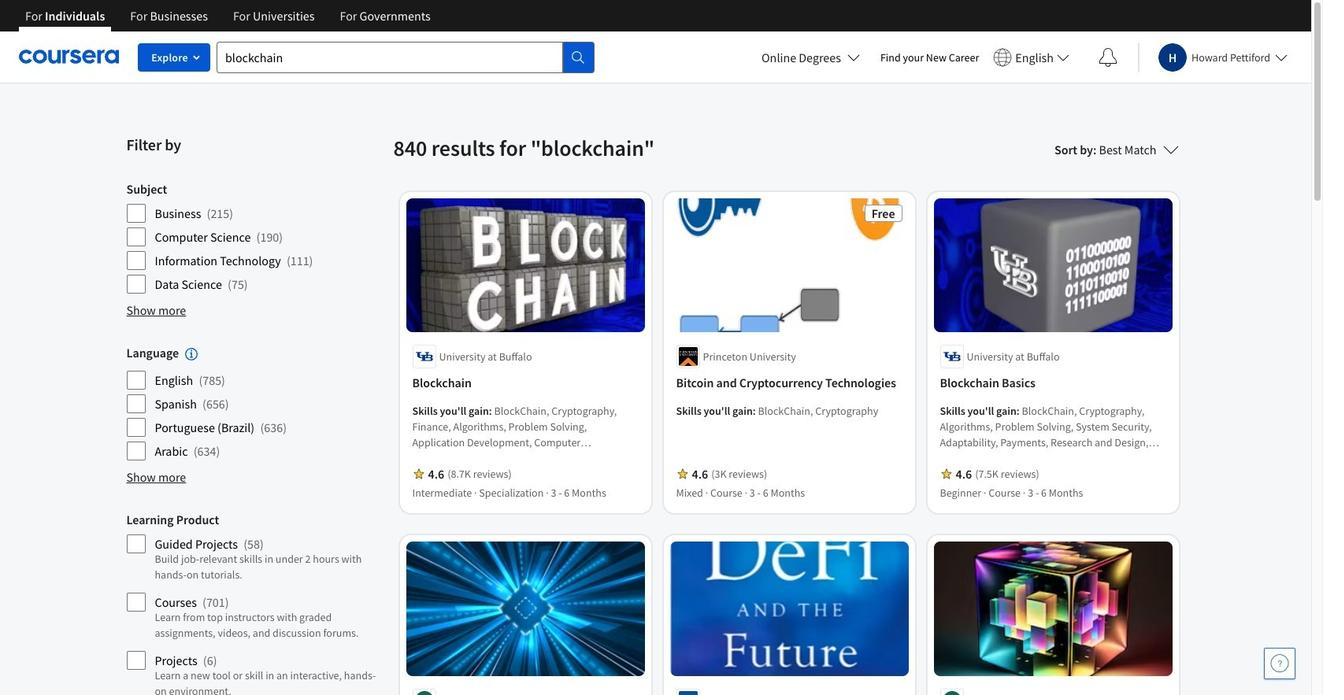 Task type: describe. For each thing, give the bounding box(es) containing it.
What do you want to learn? text field
[[217, 41, 563, 73]]



Task type: locate. For each thing, give the bounding box(es) containing it.
1 vertical spatial group
[[126, 345, 384, 462]]

2 vertical spatial group
[[126, 512, 384, 696]]

group
[[126, 181, 384, 295], [126, 345, 384, 462], [126, 512, 384, 696]]

3 group from the top
[[126, 512, 384, 696]]

help center image
[[1271, 655, 1290, 674]]

2 group from the top
[[126, 345, 384, 462]]

0 vertical spatial group
[[126, 181, 384, 295]]

1 group from the top
[[126, 181, 384, 295]]

coursera image
[[19, 44, 119, 70]]

banner navigation
[[13, 0, 443, 43]]

None search field
[[217, 41, 595, 73]]

information about this filter group image
[[185, 348, 198, 361]]



Task type: vqa. For each thing, say whether or not it's contained in the screenshot.
Coursera Plus Monthly on the top of the page
no



